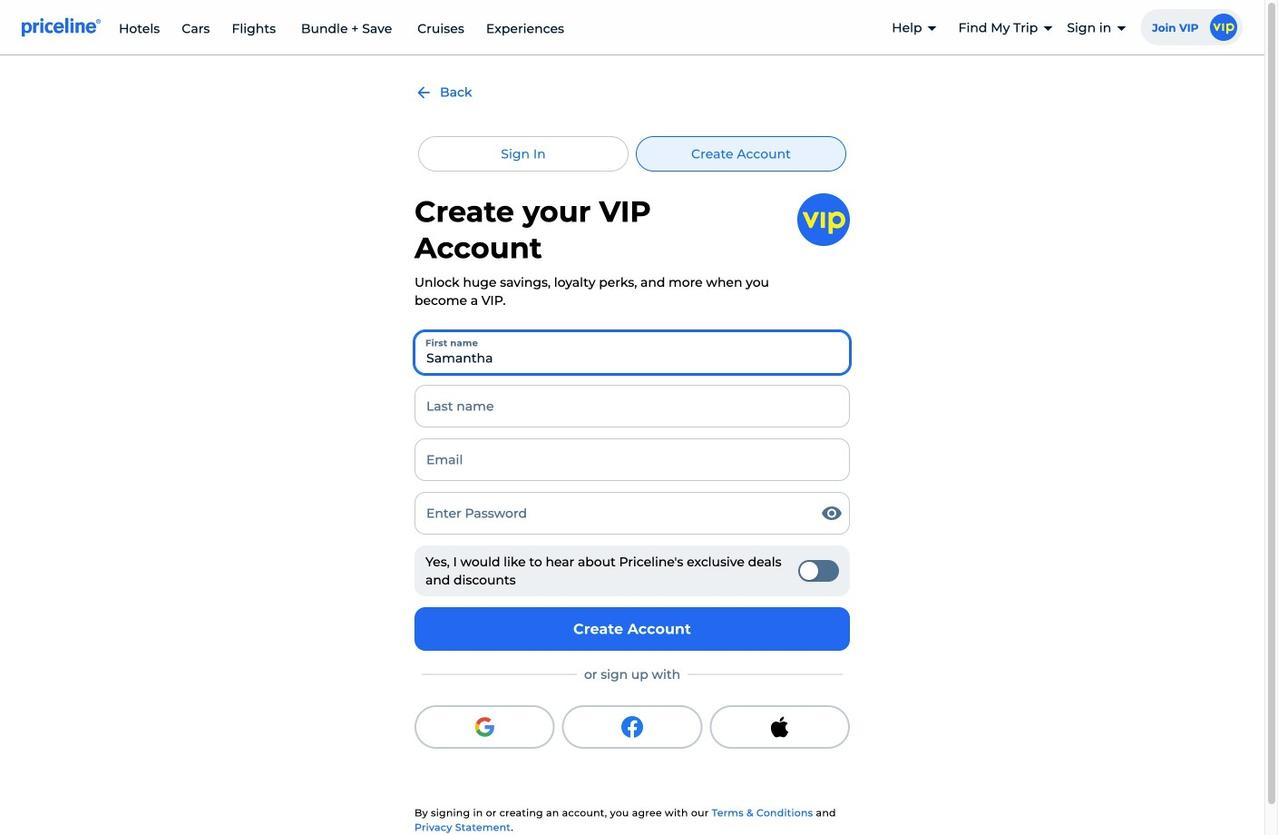 Task type: vqa. For each thing, say whether or not it's contained in the screenshot.
Priceline.com Home image
yes



Task type: describe. For each thing, give the bounding box(es) containing it.
sign in with facebook image
[[622, 716, 644, 738]]

priceline.com home image
[[22, 17, 101, 37]]

vip badge icon image
[[1211, 14, 1238, 41]]

Enter Password password field
[[415, 492, 851, 535]]

Email text field
[[415, 438, 851, 481]]

vip logo image
[[798, 193, 851, 246]]



Task type: locate. For each thing, give the bounding box(es) containing it.
tab list
[[415, 136, 851, 171]]

Last name text field
[[415, 385, 851, 427]]

sign in with google image
[[474, 716, 496, 738]]

First name text field
[[415, 331, 851, 374]]

sign in with apple image
[[769, 716, 791, 738]]



